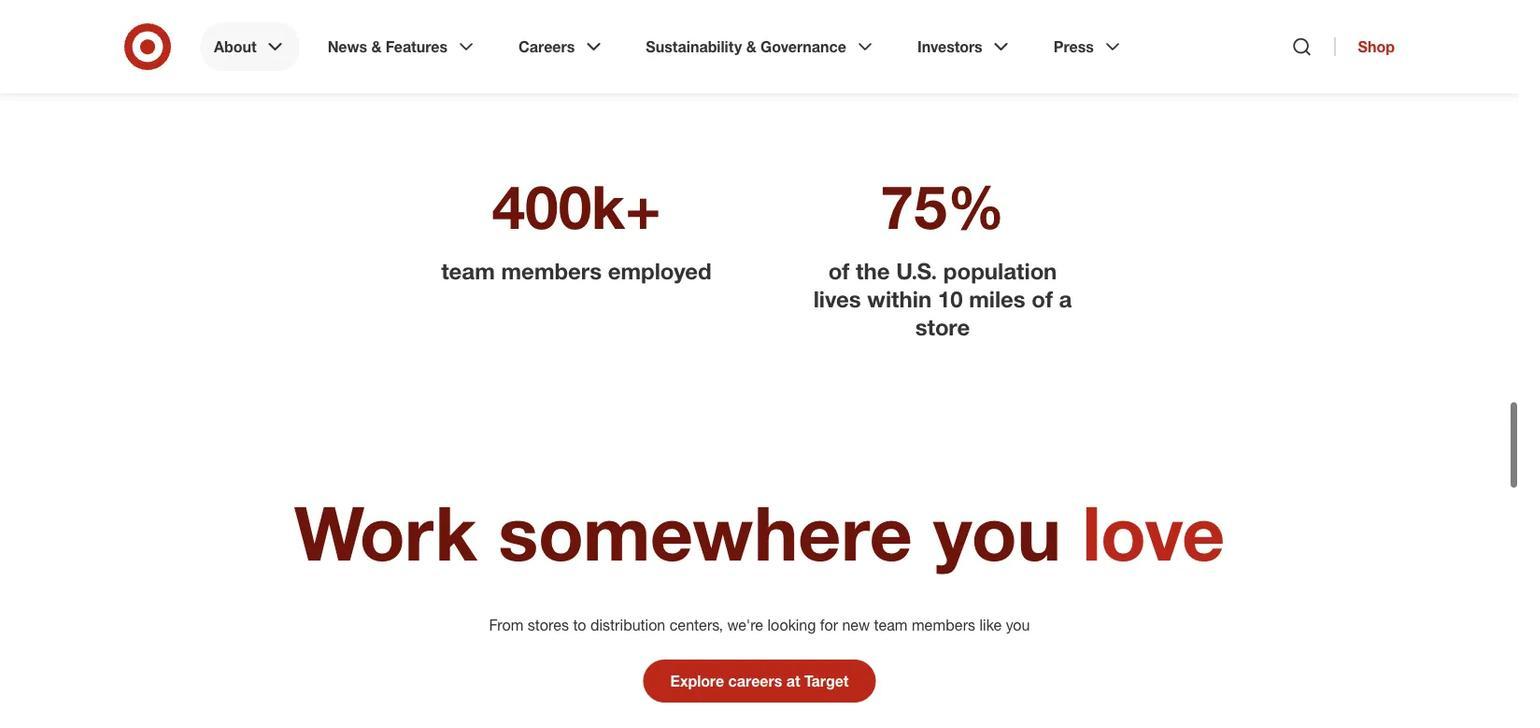 Task type: describe. For each thing, give the bounding box(es) containing it.
governance
[[761, 37, 846, 56]]

the inside 'of the u.s. population lives within 10 miles of a store'
[[856, 257, 890, 284]]

distribution
[[590, 616, 665, 634]]

0 vertical spatial you
[[933, 487, 1061, 578]]

somewhere
[[498, 487, 912, 578]]

stores in the u.s.
[[303, 54, 483, 81]]

office
[[1000, 54, 1059, 81]]

investors link
[[904, 22, 1026, 71]]

supply chain facilities
[[645, 54, 874, 81]]

new
[[842, 616, 870, 634]]

75%
[[881, 170, 1005, 243]]

chain
[[721, 54, 779, 81]]

0 horizontal spatial team
[[441, 257, 495, 284]]

about link
[[201, 22, 300, 71]]

employed
[[608, 257, 712, 284]]

target
[[804, 672, 849, 690]]

1 horizontal spatial stores
[[528, 616, 569, 634]]

centers,
[[670, 616, 723, 634]]

sustainability
[[646, 37, 742, 56]]

u.s. inside 'of the u.s. population lives within 10 miles of a store'
[[896, 257, 937, 284]]

within
[[867, 285, 932, 313]]

0 horizontal spatial the
[[402, 54, 436, 81]]

store
[[915, 313, 970, 341]]

news & features
[[328, 37, 448, 56]]

sustainability & governance link
[[633, 22, 889, 71]]

news
[[328, 37, 367, 56]]

sustainability & governance
[[646, 37, 846, 56]]

& for governance
[[746, 37, 756, 56]]

miles
[[969, 285, 1025, 313]]

love
[[1082, 487, 1225, 578]]

at
[[786, 672, 800, 690]]

400k+
[[492, 170, 661, 243]]

0 horizontal spatial u.s.
[[442, 54, 483, 81]]

work
[[294, 487, 477, 578]]

office locations globally
[[1000, 54, 1252, 81]]

supply
[[645, 54, 715, 81]]

we're
[[727, 616, 763, 634]]



Task type: vqa. For each thing, say whether or not it's contained in the screenshot.
News & Features link "&"
no



Task type: locate. For each thing, give the bounding box(es) containing it.
the up within
[[856, 257, 890, 284]]

1 & from the left
[[371, 37, 382, 56]]

0 vertical spatial team
[[441, 257, 495, 284]]

0 horizontal spatial members
[[501, 257, 602, 284]]

u.s.
[[442, 54, 483, 81], [896, 257, 937, 284]]

&
[[371, 37, 382, 56], [746, 37, 756, 56]]

careers link
[[506, 22, 618, 71]]

team
[[441, 257, 495, 284], [874, 616, 908, 634]]

0 horizontal spatial stores
[[303, 54, 370, 81]]

press
[[1054, 37, 1094, 56]]

1 vertical spatial stores
[[528, 616, 569, 634]]

looking
[[768, 616, 816, 634]]

1 vertical spatial team
[[874, 616, 908, 634]]

members left the 'like'
[[912, 616, 975, 634]]

of up lives
[[828, 257, 850, 284]]

stores
[[303, 54, 370, 81], [528, 616, 569, 634]]

in
[[376, 54, 395, 81]]

1 vertical spatial you
[[1006, 616, 1030, 634]]

from
[[489, 616, 524, 634]]

2 & from the left
[[746, 37, 756, 56]]

1 vertical spatial members
[[912, 616, 975, 634]]

1 horizontal spatial members
[[912, 616, 975, 634]]

locations
[[1065, 54, 1163, 81]]

globally
[[1169, 54, 1252, 81]]

the
[[402, 54, 436, 81], [856, 257, 890, 284]]

1 horizontal spatial team
[[874, 616, 908, 634]]

explore
[[670, 672, 724, 690]]

like
[[980, 616, 1002, 634]]

of the u.s. population lives within 10 miles of a store
[[813, 257, 1072, 341]]

features
[[386, 37, 448, 56]]

0 vertical spatial the
[[402, 54, 436, 81]]

you right the 'like'
[[1006, 616, 1030, 634]]

0 horizontal spatial of
[[828, 257, 850, 284]]

members down 400k+
[[501, 257, 602, 284]]

investors
[[917, 37, 983, 56]]

of
[[828, 257, 850, 284], [1032, 285, 1053, 313]]

from stores to distribution centers, we're looking for new team members like you
[[489, 616, 1030, 634]]

1 vertical spatial u.s.
[[896, 257, 937, 284]]

careers
[[519, 37, 575, 56]]

stores left the to
[[528, 616, 569, 634]]

of left 'a'
[[1032, 285, 1053, 313]]

explore careers at target
[[670, 672, 849, 690]]

& left governance
[[746, 37, 756, 56]]

about
[[214, 37, 257, 56]]

1 vertical spatial of
[[1032, 285, 1053, 313]]

u.s. right the "in"
[[442, 54, 483, 81]]

& right news
[[371, 37, 382, 56]]

1 horizontal spatial &
[[746, 37, 756, 56]]

you up the 'like'
[[933, 487, 1061, 578]]

0 vertical spatial stores
[[303, 54, 370, 81]]

0 vertical spatial u.s.
[[442, 54, 483, 81]]

a
[[1059, 285, 1072, 313]]

u.s. up within
[[896, 257, 937, 284]]

1 horizontal spatial u.s.
[[896, 257, 937, 284]]

10
[[938, 285, 963, 313]]

shop link
[[1335, 37, 1395, 56]]

0 vertical spatial members
[[501, 257, 602, 284]]

work somewhere you love
[[294, 487, 1225, 578]]

members
[[501, 257, 602, 284], [912, 616, 975, 634]]

0 vertical spatial of
[[828, 257, 850, 284]]

population
[[943, 257, 1057, 284]]

1 horizontal spatial the
[[856, 257, 890, 284]]

press link
[[1041, 22, 1137, 71]]

stores left the "in"
[[303, 54, 370, 81]]

facilities
[[786, 54, 874, 81]]

lives
[[813, 285, 861, 313]]

news & features link
[[315, 22, 491, 71]]

0 horizontal spatial &
[[371, 37, 382, 56]]

team members employed
[[441, 257, 712, 284]]

& for features
[[371, 37, 382, 56]]

shop
[[1358, 37, 1395, 56]]

to
[[573, 616, 586, 634]]

careers
[[728, 672, 782, 690]]

you
[[933, 487, 1061, 578], [1006, 616, 1030, 634]]

for
[[820, 616, 838, 634]]

1 vertical spatial the
[[856, 257, 890, 284]]

1 horizontal spatial of
[[1032, 285, 1053, 313]]

the right the "in"
[[402, 54, 436, 81]]

explore careers at target link
[[643, 660, 876, 703]]



